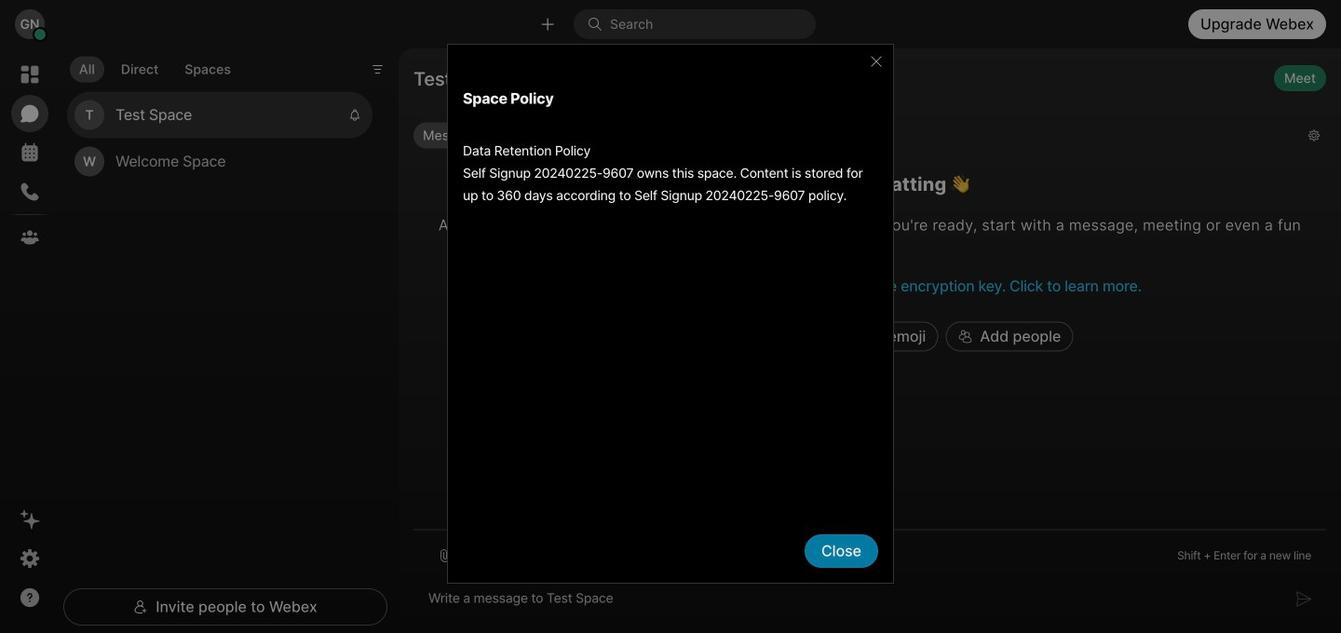 Task type: describe. For each thing, give the bounding box(es) containing it.
test space, you will be notified of all new messages in this space list item
[[67, 92, 373, 138]]

webex tab list
[[11, 56, 48, 256]]



Task type: locate. For each thing, give the bounding box(es) containing it.
navigation
[[0, 48, 60, 634]]

welcome space list item
[[67, 138, 373, 185]]

tab list
[[65, 45, 245, 88]]

group
[[414, 123, 1294, 153]]

message composer toolbar element
[[414, 531, 1327, 574]]

you will be notified of all new messages in this space image
[[349, 109, 362, 122]]

space policy dialog
[[447, 44, 895, 590]]



Task type: vqa. For each thing, say whether or not it's contained in the screenshot.
fourth list item from the bottom
no



